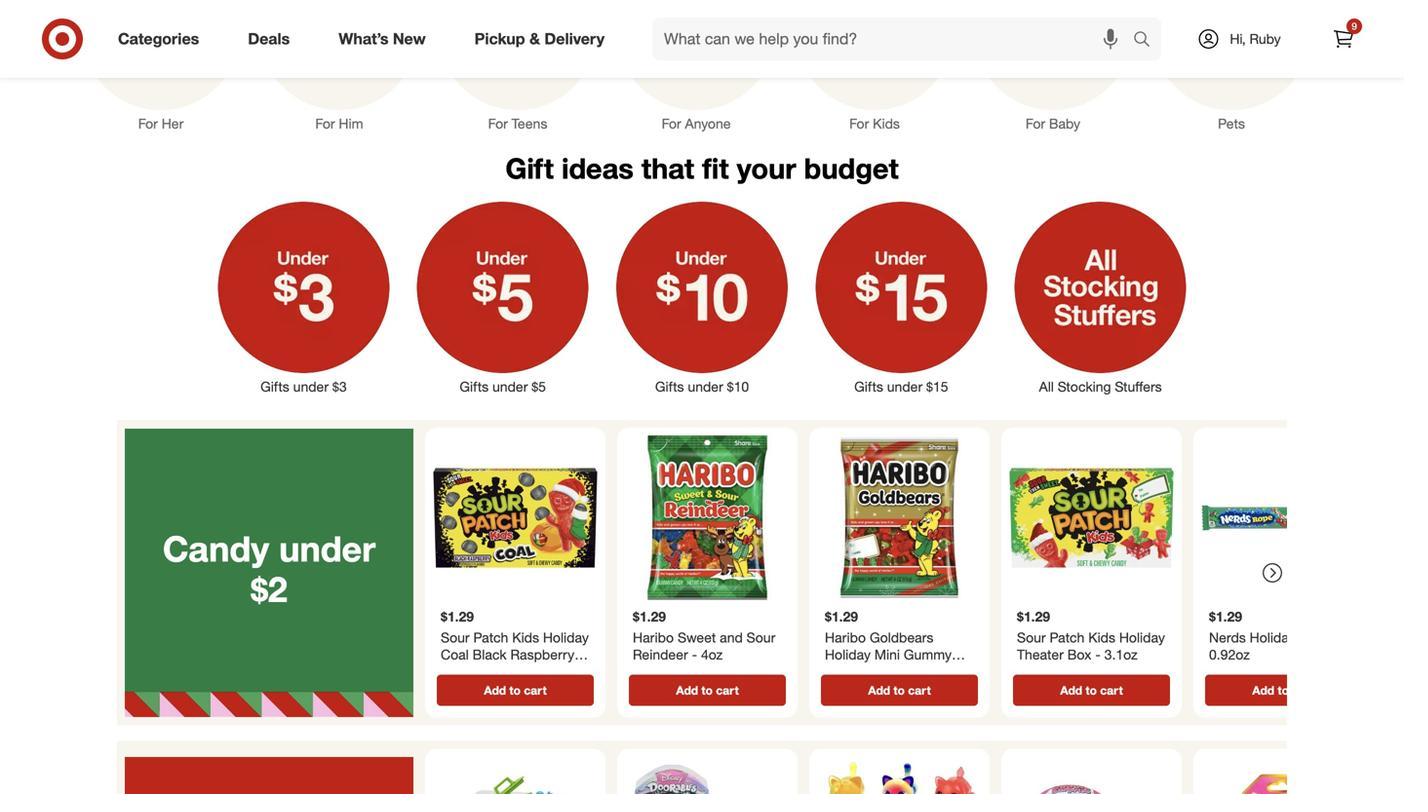 Task type: describe. For each thing, give the bounding box(es) containing it.
for for for kids
[[849, 115, 869, 132]]

sweet
[[678, 629, 716, 646]]

5 add to cart button from the left
[[1205, 675, 1362, 706]]

$10
[[727, 378, 749, 395]]

nerds holiday rope - 0.92oz image
[[1201, 436, 1366, 600]]

deals
[[248, 29, 290, 48]]

add for -
[[676, 683, 698, 698]]

gifts under $5 link
[[403, 198, 602, 397]]

$1.29 haribo goldbears holiday mini gummy bears - 4oz
[[825, 608, 952, 680]]

gifts under $15 link
[[802, 198, 1001, 397]]

hi,
[[1230, 30, 1246, 47]]

that
[[642, 151, 694, 186]]

gift
[[505, 151, 554, 186]]

$15
[[926, 378, 948, 395]]

kids for $1.29 sour patch kids holiday coal black raspberry theater box - 3.1oz
[[512, 629, 539, 646]]

for baby link
[[974, 0, 1133, 133]]

for for for her
[[138, 115, 158, 132]]

theater inside $1.29 sour patch kids holiday theater box - 3.1oz
[[1017, 646, 1064, 663]]

for him
[[315, 115, 363, 132]]

fit
[[702, 151, 729, 186]]

box inside $1.29 sour patch kids holiday theater box - 3.1oz
[[1068, 646, 1092, 663]]

gifts for gifts under $15
[[854, 378, 883, 395]]

raspberry
[[510, 646, 574, 663]]

for teens
[[488, 115, 547, 132]]

stuffers
[[1115, 378, 1162, 395]]

for for for him
[[315, 115, 335, 132]]

under for $5
[[492, 378, 528, 395]]

to for box
[[1086, 683, 1097, 698]]

$2
[[251, 568, 287, 610]]

- inside the "$1.29 haribo sweet and sour reindeer - 4oz"
[[692, 646, 697, 663]]

ideas
[[562, 151, 634, 186]]

all
[[1039, 378, 1054, 395]]

gifts under $3 link
[[204, 198, 403, 397]]

ruby
[[1250, 30, 1281, 47]]

to for bears
[[894, 683, 905, 698]]

$1.29 for $1.29 haribo goldbears holiday mini gummy bears - 4oz
[[825, 608, 858, 625]]

pickup & delivery
[[475, 29, 605, 48]]

patch for black
[[473, 629, 508, 646]]

for anyone image
[[617, 0, 776, 110]]

for baby image
[[974, 0, 1133, 110]]

gift ideas that fit your budget
[[505, 151, 899, 186]]

$1.29 haribo sweet and sour reindeer - 4oz
[[633, 608, 775, 663]]

$1.29 sour patch kids holiday theater box - 3.1oz
[[1017, 608, 1165, 663]]

goldbears
[[870, 629, 934, 646]]

rope
[[1299, 629, 1332, 646]]

under for $10
[[688, 378, 723, 395]]

&
[[530, 29, 540, 48]]

under for $3
[[293, 378, 329, 395]]

$5
[[532, 378, 546, 395]]

gifts for gifts under $10
[[655, 378, 684, 395]]

coal
[[441, 646, 469, 663]]

add for bears
[[868, 683, 890, 698]]

sour for coal
[[441, 629, 470, 646]]

$1.29 for $1.29 haribo sweet and sour reindeer - 4oz
[[633, 608, 666, 625]]

candy
[[163, 527, 269, 570]]

5 add to cart from the left
[[1252, 683, 1315, 698]]

carousel region containing candy under $2
[[117, 420, 1374, 741]]

and
[[720, 629, 743, 646]]

add to cart button for black
[[437, 675, 594, 706]]

teens
[[512, 115, 547, 132]]

add to cart for box
[[1060, 683, 1123, 698]]

all stocking stuffers link
[[1001, 198, 1200, 397]]

for teens image
[[438, 0, 597, 110]]

cart for bears
[[908, 683, 931, 698]]

add for black
[[484, 683, 506, 698]]

budget
[[804, 151, 899, 186]]

theater inside $1.29 sour patch kids holiday coal black raspberry theater box - 3.1oz
[[441, 663, 487, 680]]

for for for anyone
[[662, 115, 681, 132]]

under for $2
[[279, 527, 376, 570]]

$1.29 for $1.29 nerds holiday rope - 0.92oz
[[1209, 608, 1242, 625]]

for her
[[138, 115, 184, 132]]

haribo for haribo sweet and sour reindeer - 4oz
[[633, 629, 674, 646]]

for him image
[[260, 0, 419, 110]]

5 cart from the left
[[1292, 683, 1315, 698]]

search button
[[1124, 18, 1171, 64]]

$1.29 for $1.29 sour patch kids holiday coal black raspberry theater box - 3.1oz
[[441, 608, 474, 625]]

for kids
[[849, 115, 900, 132]]

5 add from the left
[[1252, 683, 1275, 698]]

- inside "$1.29 nerds holiday rope - 0.92oz"
[[1336, 629, 1341, 646]]

to for black
[[509, 683, 521, 698]]

mini
[[875, 646, 900, 663]]

black
[[473, 646, 507, 663]]

pickup & delivery link
[[458, 18, 629, 60]]

what's new
[[339, 29, 426, 48]]

9
[[1352, 20, 1357, 32]]

holiday inside $1.29 haribo goldbears holiday mini gummy bears - 4oz
[[825, 646, 871, 663]]

add to cart for bears
[[868, 683, 931, 698]]

delivery
[[545, 29, 605, 48]]

box inside $1.29 sour patch kids holiday coal black raspberry theater box - 3.1oz
[[491, 663, 515, 680]]

5 to from the left
[[1278, 683, 1289, 698]]

add to cart button for bears
[[821, 675, 978, 706]]

add to cart for black
[[484, 683, 547, 698]]

4oz inside $1.29 haribo goldbears holiday mini gummy bears - 4oz
[[873, 663, 895, 680]]

gifts under $10
[[655, 378, 749, 395]]



Task type: locate. For each thing, give the bounding box(es) containing it.
kids inside $1.29 sour patch kids holiday coal black raspberry theater box - 3.1oz
[[512, 629, 539, 646]]

holiday left nerds
[[1119, 629, 1165, 646]]

3.1oz inside $1.29 sour patch kids holiday coal black raspberry theater box - 3.1oz
[[528, 663, 561, 680]]

1 haribo from the left
[[633, 629, 674, 646]]

for her link
[[81, 0, 240, 133]]

for inside "link"
[[849, 115, 869, 132]]

for left baby
[[1026, 115, 1045, 132]]

add to cart button down black
[[437, 675, 594, 706]]

stocking
[[1058, 378, 1111, 395]]

patch inside $1.29 sour patch kids holiday theater box - 3.1oz
[[1050, 629, 1085, 646]]

holiday
[[543, 629, 589, 646], [1119, 629, 1165, 646], [1250, 629, 1296, 646], [825, 646, 871, 663]]

for anyone
[[662, 115, 731, 132]]

pets link
[[1152, 0, 1311, 133]]

her
[[162, 115, 184, 132]]

gifts under $15
[[854, 378, 948, 395]]

3 gifts from the left
[[655, 378, 684, 395]]

add down $1.29 sour patch kids holiday theater box - 3.1oz
[[1060, 683, 1082, 698]]

gifts for gifts under $3
[[260, 378, 289, 395]]

holiday inside "$1.29 nerds holiday rope - 0.92oz"
[[1250, 629, 1296, 646]]

4 cart from the left
[[1100, 683, 1123, 698]]

your
[[737, 151, 796, 186]]

haribo up bears
[[825, 629, 866, 646]]

add to cart button
[[437, 675, 594, 706], [629, 675, 786, 706], [821, 675, 978, 706], [1013, 675, 1170, 706], [1205, 675, 1362, 706]]

add to cart for -
[[676, 683, 739, 698]]

5 for from the left
[[849, 115, 869, 132]]

1 horizontal spatial haribo
[[825, 629, 866, 646]]

for for for teens
[[488, 115, 508, 132]]

2 horizontal spatial sour
[[1017, 629, 1046, 646]]

to for -
[[702, 683, 713, 698]]

patch
[[473, 629, 508, 646], [1050, 629, 1085, 646]]

haribo
[[633, 629, 674, 646], [825, 629, 866, 646]]

pets image
[[1152, 0, 1311, 110]]

3.1oz inside $1.29 sour patch kids holiday theater box - 3.1oz
[[1104, 646, 1138, 663]]

add to cart button for box
[[1013, 675, 1170, 706]]

add to cart down black
[[484, 683, 547, 698]]

cart down $1.29 sour patch kids holiday theater box - 3.1oz
[[1100, 683, 1123, 698]]

holiday inside $1.29 sour patch kids holiday theater box - 3.1oz
[[1119, 629, 1165, 646]]

for for for baby
[[1026, 115, 1045, 132]]

add to cart down the mini
[[868, 683, 931, 698]]

under
[[293, 378, 329, 395], [492, 378, 528, 395], [688, 378, 723, 395], [887, 378, 923, 395], [279, 527, 376, 570]]

theater
[[1017, 646, 1064, 663], [441, 663, 487, 680]]

gifts inside "link"
[[460, 378, 489, 395]]

$1.29 for $1.29 sour patch kids holiday theater box - 3.1oz
[[1017, 608, 1050, 625]]

- inside $1.29 sour patch kids holiday coal black raspberry theater box - 3.1oz
[[519, 663, 524, 680]]

add to cart down "$1.29 nerds holiday rope - 0.92oz"
[[1252, 683, 1315, 698]]

nerds
[[1209, 629, 1246, 646]]

2 patch from the left
[[1050, 629, 1085, 646]]

What can we help you find? suggestions appear below search field
[[652, 18, 1138, 60]]

add to cart button down "$1.29 nerds holiday rope - 0.92oz"
[[1205, 675, 1362, 706]]

- inside $1.29 haribo goldbears holiday mini gummy bears - 4oz
[[864, 663, 870, 680]]

haribo left sweet
[[633, 629, 674, 646]]

gifts
[[260, 378, 289, 395], [460, 378, 489, 395], [655, 378, 684, 395], [854, 378, 883, 395]]

add to cart button down $1.29 sour patch kids holiday theater box - 3.1oz
[[1013, 675, 1170, 706]]

0 horizontal spatial 4oz
[[701, 646, 723, 663]]

4oz
[[701, 646, 723, 663], [873, 663, 895, 680]]

add down "$1.29 nerds holiday rope - 0.92oz"
[[1252, 683, 1275, 698]]

6 for from the left
[[1026, 115, 1045, 132]]

holiday left the mini
[[825, 646, 871, 663]]

bears
[[825, 663, 861, 680]]

haribo inside $1.29 haribo goldbears holiday mini gummy bears - 4oz
[[825, 629, 866, 646]]

3 cart from the left
[[908, 683, 931, 698]]

cart for black
[[524, 683, 547, 698]]

1 horizontal spatial kids
[[873, 115, 900, 132]]

4 to from the left
[[1086, 683, 1097, 698]]

3 add to cart button from the left
[[821, 675, 978, 706]]

under inside candy under $2
[[279, 527, 376, 570]]

reindeer
[[633, 646, 688, 663]]

$3
[[332, 378, 347, 395]]

for left teens
[[488, 115, 508, 132]]

him
[[339, 115, 363, 132]]

3 sour from the left
[[1017, 629, 1046, 646]]

anyone
[[685, 115, 731, 132]]

add down reindeer
[[676, 683, 698, 698]]

2 $1.29 from the left
[[633, 608, 666, 625]]

1 add from the left
[[484, 683, 506, 698]]

categories
[[118, 29, 199, 48]]

for baby
[[1026, 115, 1081, 132]]

kids for $1.29 sour patch kids holiday theater box - 3.1oz
[[1088, 629, 1116, 646]]

cart down and
[[716, 683, 739, 698]]

for kids image
[[795, 0, 954, 110]]

search
[[1124, 31, 1171, 50]]

gifts under $5
[[460, 378, 546, 395]]

$1.29 sour patch kids holiday coal black raspberry theater box - 3.1oz
[[441, 608, 589, 680]]

gifts for gifts under $5
[[460, 378, 489, 395]]

sour for theater
[[1017, 629, 1046, 646]]

cart
[[524, 683, 547, 698], [716, 683, 739, 698], [908, 683, 931, 698], [1100, 683, 1123, 698], [1292, 683, 1315, 698]]

2 to from the left
[[702, 683, 713, 698]]

add down the mini
[[868, 683, 890, 698]]

1 add to cart from the left
[[484, 683, 547, 698]]

for up budget
[[849, 115, 869, 132]]

haribo inside the "$1.29 haribo sweet and sour reindeer - 4oz"
[[633, 629, 674, 646]]

holiday right black
[[543, 629, 589, 646]]

for
[[138, 115, 158, 132], [315, 115, 335, 132], [488, 115, 508, 132], [662, 115, 681, 132], [849, 115, 869, 132], [1026, 115, 1045, 132]]

pets
[[1218, 115, 1245, 132]]

3.1oz
[[1104, 646, 1138, 663], [528, 663, 561, 680]]

0 horizontal spatial patch
[[473, 629, 508, 646]]

1 for from the left
[[138, 115, 158, 132]]

for her image
[[81, 0, 240, 110]]

9 link
[[1322, 18, 1365, 60]]

kids
[[873, 115, 900, 132], [512, 629, 539, 646], [1088, 629, 1116, 646]]

hi, ruby
[[1230, 30, 1281, 47]]

to
[[509, 683, 521, 698], [702, 683, 713, 698], [894, 683, 905, 698], [1086, 683, 1097, 698], [1278, 683, 1289, 698]]

0 horizontal spatial theater
[[441, 663, 487, 680]]

to down $1.29 sour patch kids holiday theater box - 3.1oz
[[1086, 683, 1097, 698]]

2 sour from the left
[[747, 629, 775, 646]]

sour inside $1.29 sour patch kids holiday theater box - 3.1oz
[[1017, 629, 1046, 646]]

all stocking stuffers
[[1039, 378, 1162, 395]]

haribo sweet and sour reindeer - 4oz image
[[625, 436, 790, 600]]

add
[[484, 683, 506, 698], [676, 683, 698, 698], [868, 683, 890, 698], [1060, 683, 1082, 698], [1252, 683, 1275, 698]]

cart down rope
[[1292, 683, 1315, 698]]

2 add to cart from the left
[[676, 683, 739, 698]]

add to cart down sweet
[[676, 683, 739, 698]]

1 horizontal spatial box
[[1068, 646, 1092, 663]]

3 for from the left
[[488, 115, 508, 132]]

cart down gummy
[[908, 683, 931, 698]]

4 gifts from the left
[[854, 378, 883, 395]]

what's new link
[[322, 18, 450, 60]]

$1.29 inside $1.29 haribo goldbears holiday mini gummy bears - 4oz
[[825, 608, 858, 625]]

gifts inside 'link'
[[854, 378, 883, 395]]

3 to from the left
[[894, 683, 905, 698]]

new
[[393, 29, 426, 48]]

gifts under $10 link
[[602, 198, 802, 397]]

to down the mini
[[894, 683, 905, 698]]

1 $1.29 from the left
[[441, 608, 474, 625]]

sour patch kids holiday theater box - 3.1oz image
[[1009, 436, 1174, 600]]

3 $1.29 from the left
[[825, 608, 858, 625]]

$1.29 nerds holiday rope - 0.92oz
[[1209, 608, 1341, 663]]

for left him
[[315, 115, 335, 132]]

carousel region
[[117, 420, 1374, 741], [117, 741, 1287, 795]]

under inside 'link'
[[887, 378, 923, 395]]

4 for from the left
[[662, 115, 681, 132]]

2 gifts from the left
[[460, 378, 489, 395]]

2 horizontal spatial kids
[[1088, 629, 1116, 646]]

cart down raspberry
[[524, 683, 547, 698]]

4 add to cart from the left
[[1060, 683, 1123, 698]]

pickup
[[475, 29, 525, 48]]

1 horizontal spatial sour
[[747, 629, 775, 646]]

under for $15
[[887, 378, 923, 395]]

1 horizontal spatial 4oz
[[873, 663, 895, 680]]

4 add from the left
[[1060, 683, 1082, 698]]

holiday inside $1.29 sour patch kids holiday coal black raspberry theater box - 3.1oz
[[543, 629, 589, 646]]

3 add from the left
[[868, 683, 890, 698]]

for teens link
[[438, 0, 597, 133]]

1 gifts from the left
[[260, 378, 289, 395]]

1 patch from the left
[[473, 629, 508, 646]]

add down black
[[484, 683, 506, 698]]

5 $1.29 from the left
[[1209, 608, 1242, 625]]

0 horizontal spatial sour
[[441, 629, 470, 646]]

haribo for haribo goldbears holiday mini gummy bears - 4oz
[[825, 629, 866, 646]]

$1.29 inside "$1.29 nerds holiday rope - 0.92oz"
[[1209, 608, 1242, 625]]

sour patch kids holiday coal black raspberry theater box - 3.1oz image
[[433, 436, 598, 600]]

sour inside $1.29 sour patch kids holiday coal black raspberry theater box - 3.1oz
[[441, 629, 470, 646]]

patch inside $1.29 sour patch kids holiday coal black raspberry theater box - 3.1oz
[[473, 629, 508, 646]]

2 add from the left
[[676, 683, 698, 698]]

2 add to cart button from the left
[[629, 675, 786, 706]]

for him link
[[260, 0, 419, 133]]

gummy
[[904, 646, 952, 663]]

2 for from the left
[[315, 115, 335, 132]]

gifts left $5
[[460, 378, 489, 395]]

1 horizontal spatial 3.1oz
[[1104, 646, 1138, 663]]

add to cart down $1.29 sour patch kids holiday theater box - 3.1oz
[[1060, 683, 1123, 698]]

1 to from the left
[[509, 683, 521, 698]]

add for box
[[1060, 683, 1082, 698]]

4 add to cart button from the left
[[1013, 675, 1170, 706]]

gifts left $10
[[655, 378, 684, 395]]

0 horizontal spatial haribo
[[633, 629, 674, 646]]

to down raspberry
[[509, 683, 521, 698]]

0.92oz
[[1209, 646, 1250, 663]]

cart for box
[[1100, 683, 1123, 698]]

categories link
[[101, 18, 224, 60]]

for anyone link
[[617, 0, 776, 133]]

box
[[1068, 646, 1092, 663], [491, 663, 515, 680]]

haribo goldbears holiday mini gummy bears - 4oz image
[[817, 436, 982, 600]]

4oz right reindeer
[[701, 646, 723, 663]]

kids inside "link"
[[873, 115, 900, 132]]

4oz inside the "$1.29 haribo sweet and sour reindeer - 4oz"
[[701, 646, 723, 663]]

gifts under $3
[[260, 378, 347, 395]]

what's
[[339, 29, 389, 48]]

1 sour from the left
[[441, 629, 470, 646]]

1 horizontal spatial theater
[[1017, 646, 1064, 663]]

for left anyone
[[662, 115, 681, 132]]

2 carousel region from the top
[[117, 741, 1287, 795]]

for kids link
[[795, 0, 954, 133]]

deals link
[[231, 18, 314, 60]]

3 add to cart from the left
[[868, 683, 931, 698]]

cart for -
[[716, 683, 739, 698]]

to down sweet
[[702, 683, 713, 698]]

1 carousel region from the top
[[117, 420, 1374, 741]]

- inside $1.29 sour patch kids holiday theater box - 3.1oz
[[1095, 646, 1101, 663]]

gifts left the $15
[[854, 378, 883, 395]]

gifts left "$3"
[[260, 378, 289, 395]]

for left her in the top left of the page
[[138, 115, 158, 132]]

0 horizontal spatial kids
[[512, 629, 539, 646]]

-
[[1336, 629, 1341, 646], [692, 646, 697, 663], [1095, 646, 1101, 663], [519, 663, 524, 680], [864, 663, 870, 680]]

holiday left rope
[[1250, 629, 1296, 646]]

1 cart from the left
[[524, 683, 547, 698]]

0 horizontal spatial box
[[491, 663, 515, 680]]

$1.29 inside $1.29 sour patch kids holiday coal black raspberry theater box - 3.1oz
[[441, 608, 474, 625]]

patch for box
[[1050, 629, 1085, 646]]

$1.29 inside the "$1.29 haribo sweet and sour reindeer - 4oz"
[[633, 608, 666, 625]]

2 cart from the left
[[716, 683, 739, 698]]

baby
[[1049, 115, 1081, 132]]

2 haribo from the left
[[825, 629, 866, 646]]

under inside "link"
[[492, 378, 528, 395]]

4 $1.29 from the left
[[1017, 608, 1050, 625]]

$1.29 inside $1.29 sour patch kids holiday theater box - 3.1oz
[[1017, 608, 1050, 625]]

sour
[[441, 629, 470, 646], [747, 629, 775, 646], [1017, 629, 1046, 646]]

add to cart button down the mini
[[821, 675, 978, 706]]

add to cart button down sweet
[[629, 675, 786, 706]]

to down "$1.29 nerds holiday rope - 0.92oz"
[[1278, 683, 1289, 698]]

$1.29
[[441, 608, 474, 625], [633, 608, 666, 625], [825, 608, 858, 625], [1017, 608, 1050, 625], [1209, 608, 1242, 625]]

sour inside the "$1.29 haribo sweet and sour reindeer - 4oz"
[[747, 629, 775, 646]]

1 add to cart button from the left
[[437, 675, 594, 706]]

4oz down goldbears
[[873, 663, 895, 680]]

1 horizontal spatial patch
[[1050, 629, 1085, 646]]

0 horizontal spatial 3.1oz
[[528, 663, 561, 680]]

add to cart button for -
[[629, 675, 786, 706]]

candy under $2
[[163, 527, 376, 610]]

kids inside $1.29 sour patch kids holiday theater box - 3.1oz
[[1088, 629, 1116, 646]]



Task type: vqa. For each thing, say whether or not it's contained in the screenshot.
the right the results
no



